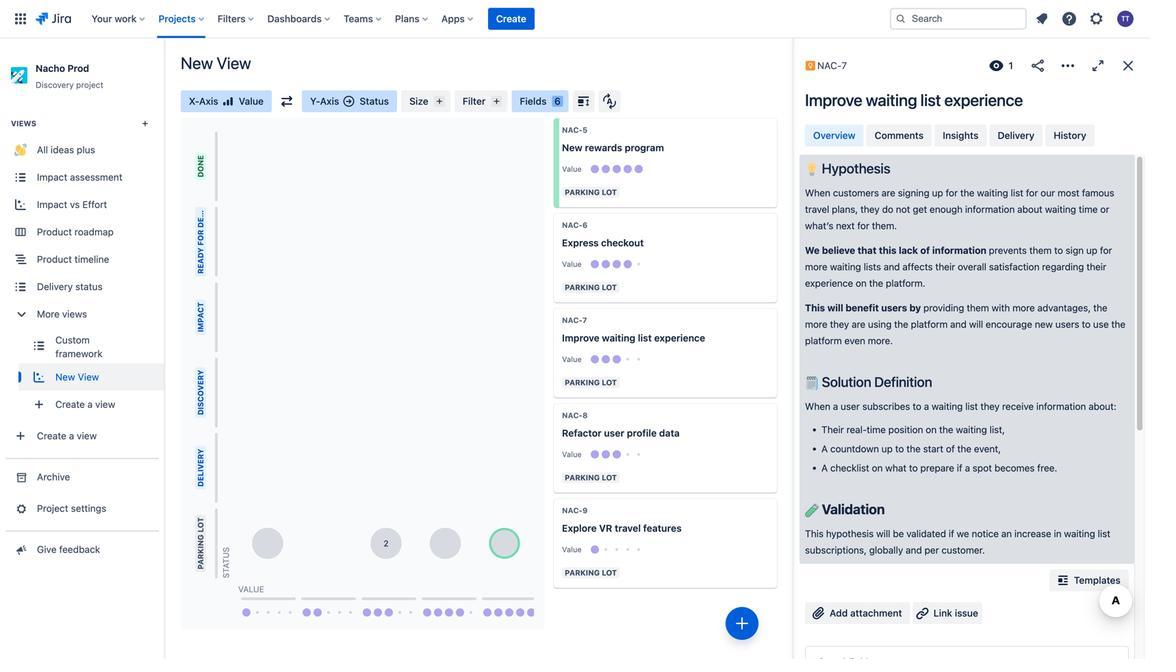 Task type: locate. For each thing, give the bounding box(es) containing it.
0 vertical spatial product
[[37, 226, 72, 238]]

to inside providing them with more advantages, the more they are using the platform and will encourage new users to use the platform even more.
[[1083, 319, 1091, 330]]

list
[[921, 90, 942, 110], [1011, 187, 1024, 199], [638, 333, 652, 344], [966, 401, 979, 412], [1098, 528, 1111, 540]]

list inside this hypothesis will be validated if we notice an increase in waiting list subscriptions, globally and per customer.
[[1098, 528, 1111, 540]]

:wave: image
[[14, 144, 27, 156]]

project settings button
[[0, 495, 164, 523]]

1 horizontal spatial view
[[217, 53, 251, 73]]

improve waiting list experience
[[806, 90, 1024, 110], [562, 333, 706, 344]]

satisfaction
[[990, 261, 1040, 273]]

0 horizontal spatial view
[[78, 372, 99, 383]]

new right 'current project sidebar' image
[[181, 53, 213, 73]]

:test_tube: image
[[806, 504, 819, 518], [806, 504, 819, 518]]

1 horizontal spatial they
[[861, 204, 880, 215]]

new view down framework
[[55, 372, 99, 383]]

if left we
[[949, 528, 955, 540]]

view inside jira product discovery navigation element
[[78, 372, 99, 383]]

them up regarding
[[1030, 245, 1052, 256]]

axis left status icon
[[320, 96, 339, 107]]

up right sign
[[1087, 245, 1098, 256]]

they
[[861, 204, 880, 215], [830, 319, 850, 330], [981, 401, 1000, 412]]

the up "use"
[[1094, 302, 1108, 314]]

2 a from the top
[[822, 463, 828, 474]]

your
[[92, 13, 112, 24]]

0 horizontal spatial new
[[55, 372, 75, 383]]

up inside the prevents them to sign up for more waiting lists and affects their overall satisfaction regarding their experience on the platform.
[[1087, 245, 1098, 256]]

jira product discovery navigation element
[[0, 38, 164, 660]]

1 vertical spatial experience
[[806, 278, 854, 289]]

nac- for new rewards program
[[562, 126, 583, 135]]

tab list
[[804, 123, 1141, 148]]

create down new view link
[[55, 399, 85, 410]]

and down this
[[884, 261, 901, 273]]

user left profile
[[604, 428, 625, 439]]

2 when from the top
[[806, 401, 831, 412]]

use
[[1094, 319, 1109, 330]]

0 vertical spatial platform
[[911, 319, 948, 330]]

they left do
[[861, 204, 880, 215]]

view down new view link
[[95, 399, 115, 410]]

1 horizontal spatial are
[[882, 187, 896, 199]]

0 horizontal spatial are
[[852, 319, 866, 330]]

open idea image for explore vr travel features
[[761, 499, 777, 516]]

2 horizontal spatial new
[[562, 142, 583, 153]]

0 vertical spatial this
[[806, 302, 826, 314]]

ideas
[[51, 144, 74, 156]]

help image
[[1062, 11, 1078, 27]]

time down 'subscribes'
[[867, 424, 886, 436]]

1 button
[[987, 55, 1019, 77]]

impact left vs
[[37, 199, 67, 210]]

to inside the prevents them to sign up for more waiting lists and affects their overall satisfaction regarding their experience on the platform.
[[1055, 245, 1064, 256]]

0 horizontal spatial 7
[[583, 316, 587, 325]]

1 a from the top
[[822, 443, 828, 455]]

ready for delivery
[[196, 190, 205, 274]]

they up 'list,'
[[981, 401, 1000, 412]]

overview tab panel
[[800, 155, 1135, 660]]

nac-
[[818, 60, 842, 71], [562, 126, 583, 135], [562, 221, 583, 230], [562, 316, 583, 325], [562, 411, 583, 420], [562, 507, 583, 515]]

create a view down new view link
[[55, 399, 115, 410]]

2 product from the top
[[37, 254, 72, 265]]

0 vertical spatial view
[[217, 53, 251, 73]]

0 horizontal spatial their
[[936, 261, 956, 273]]

2
[[384, 539, 389, 549]]

of right lack
[[921, 245, 930, 256]]

information left the about:
[[1037, 401, 1087, 412]]

product roadmap
[[37, 226, 114, 238]]

search image
[[896, 13, 907, 24]]

jira image
[[36, 11, 71, 27], [36, 11, 71, 27]]

0 horizontal spatial travel
[[615, 523, 641, 534]]

up up 'what'
[[882, 443, 893, 455]]

create button
[[488, 8, 535, 30]]

a left "spot"
[[965, 463, 971, 474]]

be
[[893, 528, 904, 540]]

0 horizontal spatial status
[[221, 548, 231, 579]]

0 vertical spatial discovery
[[36, 80, 74, 90]]

assessment
[[70, 172, 122, 183]]

filter button
[[455, 90, 508, 112]]

lot for travel
[[602, 569, 617, 578]]

0 vertical spatial will
[[828, 302, 844, 314]]

to right 'what'
[[910, 463, 918, 474]]

1 horizontal spatial travel
[[806, 204, 830, 215]]

and down providing on the top
[[951, 319, 967, 330]]

filters button
[[214, 8, 259, 30]]

view down framework
[[78, 372, 99, 383]]

create a view
[[55, 399, 115, 410], [37, 431, 97, 442]]

impact for impact vs effort
[[37, 199, 67, 210]]

0 horizontal spatial user
[[604, 428, 625, 439]]

2 horizontal spatial up
[[1087, 245, 1098, 256]]

feedback image
[[13, 543, 28, 557]]

and inside this hypothesis will be validated if we notice an increase in waiting list subscriptions, globally and per customer.
[[906, 545, 923, 556]]

impact down all
[[37, 172, 67, 183]]

advantages,
[[1038, 302, 1091, 314]]

view
[[217, 53, 251, 73], [78, 372, 99, 383]]

1 horizontal spatial users
[[1056, 319, 1080, 330]]

nac- for refactor user profile data
[[562, 411, 583, 420]]

delivery inside button
[[998, 130, 1035, 141]]

1 vertical spatial new
[[562, 142, 583, 153]]

size
[[410, 96, 429, 107]]

data
[[660, 428, 680, 439]]

more up encourage
[[1013, 302, 1035, 314]]

insights button
[[935, 125, 987, 147]]

impact
[[37, 172, 67, 183], [37, 199, 67, 210], [196, 302, 205, 332]]

1 vertical spatial nac-7
[[562, 316, 587, 325]]

for left our
[[1027, 187, 1039, 199]]

open idea image
[[761, 309, 777, 325]]

up inside when customers are signing up for the waiting list for our most famous travel plans, they do not get enough information about waiting time or what's next for them.
[[933, 187, 944, 199]]

parking lot for program
[[565, 188, 617, 197]]

1 vertical spatial travel
[[615, 523, 641, 534]]

create up archive
[[37, 431, 66, 442]]

y-
[[310, 96, 320, 107]]

9
[[583, 507, 588, 515]]

1 axis from the left
[[199, 96, 218, 107]]

this up subscriptions,
[[806, 528, 824, 540]]

prepare
[[921, 463, 955, 474]]

give feedback button
[[0, 536, 164, 564]]

views
[[62, 309, 87, 320]]

product up delivery status
[[37, 254, 72, 265]]

archive
[[37, 472, 70, 483]]

add attachment
[[830, 608, 903, 619]]

new rewards program
[[562, 142, 664, 153]]

1 vertical spatial user
[[604, 428, 625, 439]]

0 horizontal spatial them
[[967, 302, 990, 314]]

:notepad_spiral: image
[[806, 377, 819, 391]]

them left with
[[967, 302, 990, 314]]

validation
[[822, 501, 885, 517]]

create right apps popup button
[[497, 13, 527, 24]]

0 vertical spatial delivery
[[998, 130, 1035, 141]]

1 horizontal spatial and
[[906, 545, 923, 556]]

product timeline
[[37, 254, 109, 265]]

1 horizontal spatial experience
[[806, 278, 854, 289]]

add ideas image
[[734, 616, 751, 632]]

will left "benefit"
[[828, 302, 844, 314]]

close image
[[1121, 58, 1137, 74]]

time left the or
[[1079, 204, 1098, 215]]

2 their from the left
[[1087, 261, 1107, 273]]

experience inside the prevents them to sign up for more waiting lists and affects their overall satisfaction regarding their experience on the platform.
[[806, 278, 854, 289]]

0 vertical spatial on
[[856, 278, 867, 289]]

more down we
[[806, 261, 828, 273]]

view up archive button
[[77, 431, 97, 442]]

create a view up archive
[[37, 431, 97, 442]]

0 vertical spatial and
[[884, 261, 901, 273]]

the up enough
[[961, 187, 975, 199]]

of right start at the bottom right of page
[[947, 443, 955, 455]]

they inside when customers are signing up for the waiting list for our most famous travel plans, they do not get enough information about waiting time or what's next for them.
[[861, 204, 880, 215]]

customers
[[833, 187, 880, 199]]

0 horizontal spatial axis
[[199, 96, 218, 107]]

when inside when customers are signing up for the waiting list for our most famous travel plans, they do not get enough information about waiting time or what's next for them.
[[806, 187, 831, 199]]

2 vertical spatial experience
[[655, 333, 706, 344]]

value for improve waiting list experience
[[562, 355, 582, 364]]

lot
[[602, 188, 617, 197], [602, 283, 617, 292], [602, 378, 617, 387], [602, 474, 617, 483], [196, 518, 205, 533], [602, 569, 617, 578]]

project
[[37, 503, 68, 515]]

teams button
[[340, 8, 387, 30]]

2 vertical spatial they
[[981, 401, 1000, 412]]

their right regarding
[[1087, 261, 1107, 273]]

them inside the prevents them to sign up for more waiting lists and affects their overall satisfaction regarding their experience on the platform.
[[1030, 245, 1052, 256]]

open idea image for new rewards program
[[761, 119, 777, 135]]

6 up express in the top of the page
[[583, 221, 588, 230]]

most
[[1058, 187, 1080, 199]]

this right open idea image
[[806, 302, 826, 314]]

8
[[583, 411, 588, 420]]

view up rating image at left
[[217, 53, 251, 73]]

get
[[913, 204, 928, 215]]

0 vertical spatial travel
[[806, 204, 830, 215]]

link issue image
[[915, 605, 931, 622]]

0 vertical spatial 6
[[555, 96, 561, 107]]

1 their from the left
[[936, 261, 956, 273]]

0 horizontal spatial new view
[[55, 372, 99, 383]]

axis for y-
[[320, 96, 339, 107]]

lack
[[899, 245, 919, 256]]

when
[[806, 187, 831, 199], [806, 401, 831, 412]]

if right prepare
[[957, 463, 963, 474]]

size button
[[401, 90, 451, 112]]

users down advantages,
[[1056, 319, 1080, 330]]

users inside providing them with more advantages, the more they are using the platform and will encourage new users to use the platform even more.
[[1056, 319, 1080, 330]]

the inside when customers are signing up for the waiting list for our most famous travel plans, they do not get enough information about waiting time or what's next for them.
[[961, 187, 975, 199]]

3 open idea image from the top
[[761, 404, 777, 421]]

0 vertical spatial create a view button
[[18, 391, 164, 419]]

impact down the 'ready' on the top
[[196, 302, 205, 332]]

impact vs effort
[[37, 199, 107, 210]]

1 vertical spatial create
[[55, 399, 85, 410]]

for up enough
[[946, 187, 958, 199]]

view for the create a view popup button to the bottom
[[77, 431, 97, 442]]

0 horizontal spatial platform
[[806, 335, 842, 347]]

them for will
[[967, 302, 990, 314]]

1 horizontal spatial new
[[181, 53, 213, 73]]

your profile and settings image
[[1118, 11, 1134, 27]]

users left by
[[882, 302, 908, 314]]

open idea image
[[761, 119, 777, 135], [761, 214, 777, 230], [761, 404, 777, 421], [761, 499, 777, 516]]

this inside this hypothesis will be validated if we notice an increase in waiting list subscriptions, globally and per customer.
[[806, 528, 824, 540]]

status image
[[343, 96, 354, 107]]

banner
[[0, 0, 1151, 38]]

1 vertical spatial will
[[970, 319, 984, 330]]

with
[[992, 302, 1011, 314]]

0 vertical spatial more
[[806, 261, 828, 273]]

0 horizontal spatial if
[[949, 528, 955, 540]]

rewards
[[585, 142, 623, 153]]

history button
[[1046, 125, 1095, 147]]

will left encourage
[[970, 319, 984, 330]]

parking for list
[[565, 378, 600, 387]]

1 vertical spatial if
[[949, 528, 955, 540]]

1 horizontal spatial 6
[[583, 221, 588, 230]]

0 horizontal spatial nac-7
[[562, 316, 587, 325]]

create a view button up archive button
[[0, 423, 164, 450]]

this
[[806, 302, 826, 314], [806, 528, 824, 540]]

new inside jira product discovery navigation element
[[55, 372, 75, 383]]

not
[[896, 204, 911, 215]]

when down :notepad_spiral: image
[[806, 401, 831, 412]]

new down nac-5
[[562, 142, 583, 153]]

1 vertical spatial improve
[[562, 333, 600, 344]]

all ideas plus link
[[0, 136, 164, 164]]

status
[[360, 96, 389, 107], [221, 548, 231, 579]]

0 horizontal spatial up
[[882, 443, 893, 455]]

real-
[[847, 424, 867, 436]]

user inside the overview tab panel
[[841, 401, 860, 412]]

1 vertical spatial time
[[867, 424, 886, 436]]

product roadmap link
[[0, 219, 164, 246]]

1 vertical spatial this
[[806, 528, 824, 540]]

create inside button
[[497, 13, 527, 24]]

1 horizontal spatial them
[[1030, 245, 1052, 256]]

information inside when customers are signing up for the waiting list for our most famous travel plans, they do not get enough information about waiting time or what's next for them.
[[966, 204, 1015, 215]]

1 horizontal spatial their
[[1087, 261, 1107, 273]]

on down lists
[[856, 278, 867, 289]]

2 axis from the left
[[320, 96, 339, 107]]

on left 'what'
[[872, 463, 883, 474]]

tab list containing overview
[[804, 123, 1141, 148]]

new view up x-axis at the left of the page
[[181, 53, 251, 73]]

them inside providing them with more advantages, the more they are using the platform and will encourage new users to use the platform even more.
[[967, 302, 990, 314]]

0 horizontal spatial they
[[830, 319, 850, 330]]

custom framework link
[[18, 328, 164, 364]]

0 vertical spatial of
[[921, 245, 930, 256]]

1 when from the top
[[806, 187, 831, 199]]

2 vertical spatial delivery
[[196, 449, 205, 487]]

are up do
[[882, 187, 896, 199]]

2 this from the top
[[806, 528, 824, 540]]

more for users
[[806, 319, 828, 330]]

1 this from the top
[[806, 302, 826, 314]]

parking for profile
[[565, 474, 600, 483]]

0 vertical spatial up
[[933, 187, 944, 199]]

1 vertical spatial when
[[806, 401, 831, 412]]

0 vertical spatial time
[[1079, 204, 1098, 215]]

user up real-
[[841, 401, 860, 412]]

1 horizontal spatial will
[[877, 528, 891, 540]]

platform
[[911, 319, 948, 330], [806, 335, 842, 347]]

travel up what's at the right top of page
[[806, 204, 830, 215]]

expand image
[[1090, 58, 1107, 74]]

a down "their"
[[822, 443, 828, 455]]

of
[[921, 245, 930, 256], [947, 443, 955, 455]]

the up start at the bottom right of page
[[940, 424, 954, 436]]

are
[[882, 187, 896, 199], [852, 319, 866, 330]]

platform.
[[886, 278, 926, 289]]

affects
[[903, 261, 933, 273]]

to left "use"
[[1083, 319, 1091, 330]]

0 horizontal spatial and
[[884, 261, 901, 273]]

will left 'be'
[[877, 528, 891, 540]]

dashboards button
[[263, 8, 336, 30]]

1 horizontal spatial platform
[[911, 319, 948, 330]]

platform left even
[[806, 335, 842, 347]]

information up overall
[[933, 245, 987, 256]]

0 horizontal spatial experience
[[655, 333, 706, 344]]

are up even
[[852, 319, 866, 330]]

they up even
[[830, 319, 850, 330]]

the down lists
[[870, 278, 884, 289]]

0 horizontal spatial discovery
[[36, 80, 74, 90]]

1 horizontal spatial improve waiting list experience
[[806, 90, 1024, 110]]

0 vertical spatial are
[[882, 187, 896, 199]]

1 open idea image from the top
[[761, 119, 777, 135]]

on up start at the bottom right of page
[[926, 424, 937, 436]]

0 vertical spatial nac-7
[[818, 60, 847, 71]]

a countdown up to the start of the event,
[[822, 443, 1002, 455]]

free.
[[1038, 463, 1058, 474]]

to left sign
[[1055, 245, 1064, 256]]

more inside the prevents them to sign up for more waiting lists and affects their overall satisfaction regarding their experience on the platform.
[[806, 261, 828, 273]]

a left checklist on the right
[[822, 463, 828, 474]]

2 horizontal spatial delivery
[[998, 130, 1035, 141]]

editor templates image
[[1055, 573, 1072, 589]]

4 open idea image from the top
[[761, 499, 777, 516]]

impact for impact assessment
[[37, 172, 67, 183]]

user
[[841, 401, 860, 412], [604, 428, 625, 439]]

1 vertical spatial them
[[967, 302, 990, 314]]

1 vertical spatial they
[[830, 319, 850, 330]]

subscriptions,
[[806, 545, 867, 556]]

1 vertical spatial are
[[852, 319, 866, 330]]

and inside the prevents them to sign up for more waiting lists and affects their overall satisfaction regarding their experience on the platform.
[[884, 261, 901, 273]]

0 horizontal spatial improve waiting list experience
[[562, 333, 706, 344]]

per
[[925, 545, 940, 556]]

more views
[[37, 309, 87, 320]]

card layout: detailed image
[[576, 93, 592, 110]]

more right open idea image
[[806, 319, 828, 330]]

0 vertical spatial they
[[861, 204, 880, 215]]

a up their real-time position on the waiting list,
[[925, 401, 930, 412]]

0 vertical spatial when
[[806, 187, 831, 199]]

0 horizontal spatial of
[[921, 245, 930, 256]]

using
[[869, 319, 892, 330]]

0 horizontal spatial 6
[[555, 96, 561, 107]]

their left overall
[[936, 261, 956, 273]]

for
[[946, 187, 958, 199], [1027, 187, 1039, 199], [858, 220, 870, 232], [196, 230, 205, 246], [1101, 245, 1113, 256]]

1 vertical spatial 7
[[583, 316, 587, 325]]

an
[[1002, 528, 1013, 540]]

travel right the vr
[[615, 523, 641, 534]]

a for a checklist on what to prepare if a spot becomes free.
[[822, 463, 828, 474]]

refactor
[[562, 428, 602, 439]]

for right the next
[[858, 220, 870, 232]]

0 vertical spatial new view
[[181, 53, 251, 73]]

1 vertical spatial view
[[78, 372, 99, 383]]

6 right fields
[[555, 96, 561, 107]]

create a view for the create a view popup button to the bottom
[[37, 431, 97, 442]]

and left per
[[906, 545, 923, 556]]

information left about
[[966, 204, 1015, 215]]

1 vertical spatial on
[[926, 424, 937, 436]]

0 vertical spatial create a view
[[55, 399, 115, 410]]

delivery
[[998, 130, 1035, 141], [37, 281, 73, 293], [196, 449, 205, 487]]

1 vertical spatial new view
[[55, 372, 99, 383]]

2 vertical spatial create
[[37, 431, 66, 442]]

if inside this hypothesis will be validated if we notice an increase in waiting list subscriptions, globally and per customer.
[[949, 528, 955, 540]]

up up enough
[[933, 187, 944, 199]]

axis left rating image at left
[[199, 96, 218, 107]]

0 vertical spatial experience
[[945, 90, 1024, 110]]

0 horizontal spatial delivery
[[37, 281, 73, 293]]

1 vertical spatial discovery
[[196, 370, 205, 416]]

when down :bulb: image
[[806, 187, 831, 199]]

0 vertical spatial them
[[1030, 245, 1052, 256]]

their real-time position on the waiting list,
[[822, 424, 1006, 436]]

1 vertical spatial and
[[951, 319, 967, 330]]

group
[[0, 101, 164, 458]]

spot
[[973, 463, 993, 474]]

product down impact vs effort
[[37, 226, 72, 238]]

for right sign
[[1101, 245, 1113, 256]]

new down framework
[[55, 372, 75, 383]]

we
[[806, 245, 820, 256]]

:bulb: image
[[806, 163, 819, 177]]

impact assessment
[[37, 172, 122, 183]]

2 open idea image from the top
[[761, 214, 777, 230]]

new view inside jira product discovery navigation element
[[55, 372, 99, 383]]

platform down by
[[911, 319, 948, 330]]

nac-6
[[562, 221, 588, 230]]

create a view button down framework
[[18, 391, 164, 419]]

0 vertical spatial impact
[[37, 172, 67, 183]]

becomes
[[995, 463, 1035, 474]]

current project sidebar image
[[149, 55, 179, 82]]

1 product from the top
[[37, 226, 72, 238]]



Task type: describe. For each thing, give the bounding box(es) containing it.
checklist
[[831, 463, 870, 474]]

nac- for express checkout
[[562, 221, 583, 230]]

start
[[924, 443, 944, 455]]

link issue
[[934, 608, 979, 619]]

product for product timeline
[[37, 254, 72, 265]]

value for new rewards program
[[562, 165, 582, 174]]

are inside providing them with more advantages, the more they are using the platform and will encourage new users to use the platform even more.
[[852, 319, 866, 330]]

nac- for improve waiting list experience
[[562, 316, 583, 325]]

definition
[[875, 374, 933, 390]]

nac- for explore vr travel features
[[562, 507, 583, 515]]

more for experience
[[806, 261, 828, 273]]

banner containing your work
[[0, 0, 1151, 38]]

settings image
[[1089, 11, 1106, 27]]

1 vertical spatial platform
[[806, 335, 842, 347]]

1 vertical spatial 6
[[583, 221, 588, 230]]

providing them with more advantages, the more they are using the platform and will encourage new users to use the platform even more.
[[806, 302, 1129, 347]]

when for when customers are signing up for the waiting list for our most famous travel plans, they do not get enough information about waiting time or what's next for them.
[[806, 187, 831, 199]]

nac-7 link
[[804, 58, 857, 74]]

this for this hypothesis will be validated if we notice an increase in waiting list subscriptions, globally and per customer.
[[806, 528, 824, 540]]

1 horizontal spatial if
[[957, 463, 963, 474]]

parking lot for list
[[565, 378, 617, 387]]

2 vertical spatial impact
[[196, 302, 205, 332]]

apps button
[[438, 8, 479, 30]]

create a view button inside jira product discovery navigation element
[[18, 391, 164, 419]]

more image
[[1060, 58, 1077, 74]]

1 horizontal spatial discovery
[[196, 370, 205, 416]]

our
[[1041, 187, 1056, 199]]

lot for list
[[602, 378, 617, 387]]

prevents them to sign up for more waiting lists and affects their overall satisfaction regarding their experience on the platform.
[[806, 245, 1115, 289]]

list,
[[990, 424, 1006, 436]]

your work button
[[88, 8, 150, 30]]

will inside providing them with more advantages, the more they are using the platform and will encourage new users to use the platform even more.
[[970, 319, 984, 330]]

project settings
[[37, 503, 106, 515]]

lot for program
[[602, 188, 617, 197]]

rating image
[[222, 96, 233, 107]]

up for signing
[[933, 187, 944, 199]]

more views link
[[0, 301, 164, 328]]

group containing all ideas plus
[[0, 101, 164, 458]]

project
[[76, 80, 103, 90]]

nacho prod discovery project
[[36, 63, 103, 90]]

they inside providing them with more advantages, the more they are using the platform and will encourage new users to use the platform even more.
[[830, 319, 850, 330]]

effort
[[82, 199, 107, 210]]

up for sign
[[1087, 245, 1098, 256]]

0 vertical spatial 7
[[842, 60, 847, 71]]

for inside the prevents them to sign up for more waiting lists and affects their overall satisfaction regarding their experience on the platform.
[[1101, 245, 1113, 256]]

0 vertical spatial new
[[181, 53, 213, 73]]

1 vertical spatial more
[[1013, 302, 1035, 314]]

a for a countdown up to the start of the event,
[[822, 443, 828, 455]]

countdown
[[831, 443, 880, 455]]

1 vertical spatial information
[[933, 245, 987, 256]]

1 horizontal spatial new view
[[181, 53, 251, 73]]

2 vertical spatial information
[[1037, 401, 1087, 412]]

this hypothesis will be validated if we notice an increase in waiting list subscriptions, globally and per customer.
[[806, 528, 1114, 556]]

custom framework
[[55, 335, 103, 360]]

0 horizontal spatial will
[[828, 302, 844, 314]]

view for the create a view popup button inside jira product discovery navigation element
[[95, 399, 115, 410]]

1 vertical spatial create a view button
[[0, 423, 164, 450]]

to up 'what'
[[896, 443, 905, 455]]

:bulb: image
[[806, 163, 819, 177]]

0 vertical spatial improve waiting list experience
[[806, 90, 1024, 110]]

settings
[[71, 503, 106, 515]]

0 horizontal spatial improve
[[562, 333, 600, 344]]

express checkout
[[562, 237, 644, 249]]

when a user subscribes to a waiting list they receive information about:
[[806, 401, 1117, 412]]

overall
[[958, 261, 987, 273]]

subscribes
[[863, 401, 911, 412]]

appswitcher icon image
[[12, 11, 29, 27]]

1 horizontal spatial nac-7
[[818, 60, 847, 71]]

x-axis
[[189, 96, 218, 107]]

:wave: image
[[14, 144, 27, 156]]

waiting inside this hypothesis will be validated if we notice an increase in waiting list subscriptions, globally and per customer.
[[1065, 528, 1096, 540]]

delivery inside jira product discovery navigation element
[[37, 281, 73, 293]]

notice
[[972, 528, 999, 540]]

y-axis
[[310, 96, 339, 107]]

plans button
[[391, 8, 433, 30]]

apps
[[442, 13, 465, 24]]

them for satisfaction
[[1030, 245, 1052, 256]]

0 horizontal spatial time
[[867, 424, 886, 436]]

parking for program
[[565, 188, 600, 197]]

archive button
[[0, 464, 164, 491]]

by
[[910, 302, 921, 314]]

overview
[[814, 130, 856, 141]]

parking lot for travel
[[565, 569, 617, 578]]

1 horizontal spatial status
[[360, 96, 389, 107]]

0 vertical spatial improve
[[806, 90, 863, 110]]

on inside the prevents them to sign up for more waiting lists and affects their overall satisfaction regarding their experience on the platform.
[[856, 278, 867, 289]]

a up "their"
[[833, 401, 839, 412]]

roadmap
[[75, 226, 114, 238]]

when for when a user subscribes to a waiting list they receive information about:
[[806, 401, 831, 412]]

a down new view link
[[87, 399, 93, 410]]

2 vertical spatial up
[[882, 443, 893, 455]]

switchaxes image
[[282, 96, 293, 107]]

insights
[[943, 130, 979, 141]]

1 vertical spatial of
[[947, 443, 955, 455]]

product for product roadmap
[[37, 226, 72, 238]]

plans,
[[832, 204, 858, 215]]

for up the 'ready' on the top
[[196, 230, 205, 246]]

next
[[836, 220, 855, 232]]

add attachment image
[[811, 605, 827, 622]]

delivery status link
[[0, 273, 164, 301]]

open idea image for express checkout
[[761, 214, 777, 230]]

hypothesis
[[827, 528, 874, 540]]

project settings image
[[13, 502, 28, 516]]

the right the 'using' at the right of page
[[895, 319, 909, 330]]

what's
[[806, 220, 834, 232]]

:notepad_spiral: image
[[806, 377, 819, 391]]

create for the create a view popup button to the bottom
[[37, 431, 66, 442]]

Search field
[[890, 8, 1027, 30]]

0 vertical spatial users
[[882, 302, 908, 314]]

the left event,
[[958, 443, 972, 455]]

feedback
[[59, 544, 100, 556]]

framework
[[55, 348, 103, 360]]

work
[[115, 13, 137, 24]]

waiting inside the prevents them to sign up for more waiting lists and affects their overall satisfaction regarding their experience on the platform.
[[830, 261, 862, 273]]

in
[[1054, 528, 1062, 540]]

travel inside when customers are signing up for the waiting list for our most famous travel plans, they do not get enough information about waiting time or what's next for them.
[[806, 204, 830, 215]]

filters
[[218, 13, 246, 24]]

plans
[[395, 13, 420, 24]]

2 horizontal spatial experience
[[945, 90, 1024, 110]]

hypothesis
[[819, 160, 891, 176]]

refactor user profile data
[[562, 428, 680, 439]]

value for express checkout
[[562, 260, 582, 269]]

create for the create a view popup button inside jira product discovery navigation element
[[55, 399, 85, 410]]

primary element
[[8, 0, 880, 38]]

the right "use"
[[1112, 319, 1126, 330]]

new view link
[[18, 364, 164, 391]]

solution
[[822, 374, 872, 390]]

parking lot for profile
[[565, 474, 617, 483]]

2 horizontal spatial they
[[981, 401, 1000, 412]]

the down their real-time position on the waiting list,
[[907, 443, 921, 455]]

are inside when customers are signing up for the waiting list for our most famous travel plans, they do not get enough information about waiting time or what's next for them.
[[882, 187, 896, 199]]

them.
[[872, 220, 898, 232]]

overview button
[[806, 125, 864, 147]]

autosave is enabled image
[[603, 93, 617, 110]]

attachment
[[851, 608, 903, 619]]

1
[[1009, 60, 1014, 71]]

create a view for the create a view popup button inside jira product discovery navigation element
[[55, 399, 115, 410]]

fields
[[520, 96, 547, 107]]

the inside the prevents them to sign up for more waiting lists and affects their overall satisfaction regarding their experience on the platform.
[[870, 278, 884, 289]]

discovery inside nacho prod discovery project
[[36, 80, 74, 90]]

value for explore vr travel features
[[562, 546, 582, 554]]

position
[[889, 424, 924, 436]]

give
[[37, 544, 57, 556]]

prevents
[[989, 245, 1027, 256]]

lot for profile
[[602, 474, 617, 483]]

a up archive button
[[69, 431, 74, 442]]

we
[[957, 528, 970, 540]]

a checklist on what to prepare if a spot becomes free.
[[822, 463, 1058, 474]]

that
[[858, 245, 877, 256]]

open idea image for refactor user profile data
[[761, 404, 777, 421]]

axis for x-
[[199, 96, 218, 107]]

enough
[[930, 204, 963, 215]]

all ideas plus
[[37, 144, 95, 156]]

plus
[[77, 144, 95, 156]]

encourage
[[986, 319, 1033, 330]]

solution definition
[[819, 374, 933, 390]]

time inside when customers are signing up for the waiting list for our most famous travel plans, they do not get enough information about waiting time or what's next for them.
[[1079, 204, 1098, 215]]

value for refactor user profile data
[[562, 450, 582, 459]]

customer.
[[942, 545, 986, 556]]

when customers are signing up for the waiting list for our most famous travel plans, they do not get enough information about waiting time or what's next for them.
[[806, 187, 1118, 232]]

receive
[[1003, 401, 1034, 412]]

2 vertical spatial on
[[872, 463, 883, 474]]

notifications image
[[1034, 11, 1051, 27]]

and inside providing them with more advantages, the more they are using the platform and will encourage new users to use the platform even more.
[[951, 319, 967, 330]]

list inside when customers are signing up for the waiting list for our most famous travel plans, they do not get enough information about waiting time or what's next for them.
[[1011, 187, 1024, 199]]

1 vertical spatial improve waiting list experience
[[562, 333, 706, 344]]

event,
[[975, 443, 1002, 455]]

parking for travel
[[565, 569, 600, 578]]

issue
[[955, 608, 979, 619]]

even
[[845, 335, 866, 347]]

will inside this hypothesis will be validated if we notice an increase in waiting list subscriptions, globally and per customer.
[[877, 528, 891, 540]]

delivery button
[[990, 125, 1043, 147]]

to up their real-time position on the waiting list,
[[913, 401, 922, 412]]

prod
[[68, 63, 89, 74]]

vr
[[600, 523, 613, 534]]

this for this will benefit users by
[[806, 302, 826, 314]]



Task type: vqa. For each thing, say whether or not it's contained in the screenshot.


